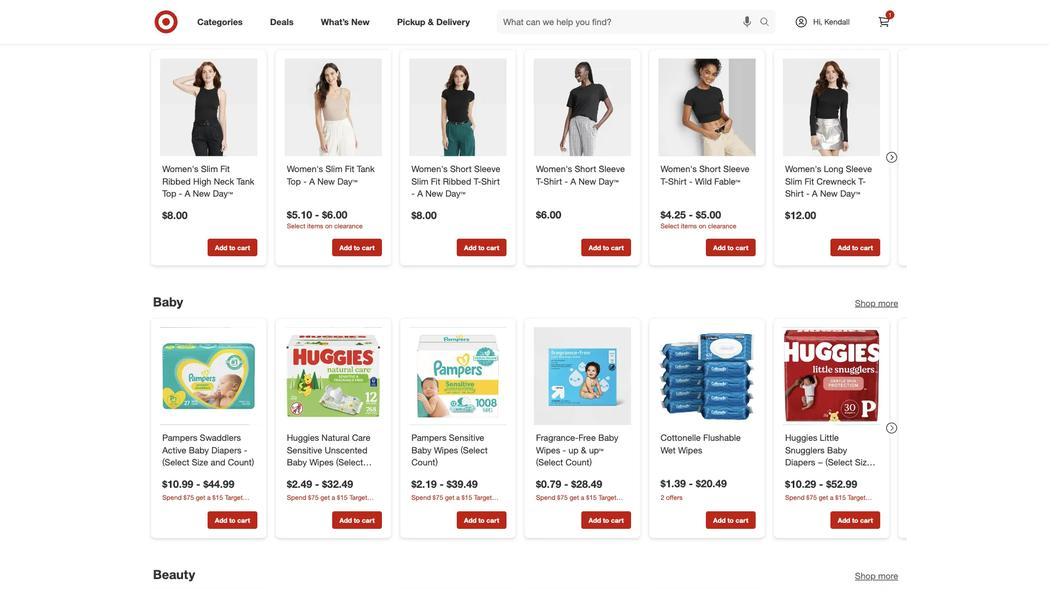 Task type: describe. For each thing, give the bounding box(es) containing it.
add to cart for women's slim fit ribbed high neck tank top - a new day™
[[215, 243, 250, 252]]

diapers for -
[[211, 445, 242, 456]]

new inside "women's slim fit ribbed high neck tank top - a new day™"
[[193, 188, 211, 199]]

add to cart button for women's slim fit ribbed high neck tank top - a new day™
[[208, 239, 258, 256]]

giftcard for $0.79 - $28.49
[[536, 503, 561, 511]]

t- inside women's short sleeve t-shirt - wild fable™
[[661, 176, 669, 187]]

- inside huggies natural care sensitive unscented baby wipes (select count) $2.49 - $32.49 spend $75 get a $15 target giftcard on diapers & wipes
[[315, 478, 320, 491]]

women's short sleeve t-shirt - a new day™ link
[[536, 163, 629, 188]]

pickup & delivery
[[397, 16, 470, 27]]

$15 for $10.99 - $44.99
[[213, 494, 223, 502]]

crewneck
[[817, 176, 857, 187]]

$8.00 for women's short sleeve slim fit ribbed t-shirt - a new day™
[[412, 209, 437, 221]]

to for women's slim fit ribbed high neck tank top - a new day™
[[229, 243, 236, 252]]

giftcard inside huggies natural care sensitive unscented baby wipes (select count) $2.49 - $32.49 spend $75 get a $15 target giftcard on diapers & wipes
[[287, 503, 312, 511]]

select for $5.10 - $6.00
[[287, 222, 306, 230]]

more for beauty
[[879, 571, 899, 582]]

categories link
[[188, 10, 257, 34]]

on inside $0.79 - $28.49 spend $75 get a $15 target giftcard on diapers & wipes
[[563, 503, 571, 511]]

add to cart for pampers sensitive baby wipes (select count)
[[464, 516, 500, 525]]

pampers for $10.99
[[162, 433, 197, 443]]

$28.49
[[572, 478, 603, 491]]

(select inside pampers sensitive baby wipes (select count)
[[461, 445, 488, 456]]

- inside '$2.19 - $39.49 spend $75 get a $15 target giftcard on diapers & wipes'
[[440, 478, 444, 491]]

active
[[162, 445, 186, 456]]

- inside '$1.39 - $20.49 2 offers'
[[689, 478, 694, 490]]

1
[[889, 11, 892, 18]]

- inside women's short sleeve slim fit ribbed t-shirt - a new day™
[[412, 188, 415, 199]]

women's short sleeve t-shirt - a new day™
[[536, 163, 625, 187]]

- inside pampers swaddlers active baby diapers - (select size and count)
[[244, 445, 248, 456]]

to for women's slim fit tank top - a new day™
[[354, 243, 360, 252]]

diapers inside huggies little snugglers baby diapers – (select size and count) $10.29 - $52.99 spend $75 get a $15 target giftcard on diapers & wipes
[[822, 503, 844, 511]]

clothing
[[210, 25, 260, 40]]

search button
[[755, 10, 782, 36]]

get for $0.79
[[570, 494, 579, 502]]

items for $4.25
[[682, 222, 698, 230]]

cart for women's long sleeve slim fit crewneck t- shirt - a new day™
[[861, 243, 874, 252]]

sensitive inside huggies natural care sensitive unscented baby wipes (select count) $2.49 - $32.49 spend $75 get a $15 target giftcard on diapers & wipes
[[287, 445, 323, 456]]

get inside huggies natural care sensitive unscented baby wipes (select count) $2.49 - $32.49 spend $75 get a $15 target giftcard on diapers & wipes
[[321, 494, 330, 502]]

& inside fragrance-free baby wipes - up & up™ (select count)
[[581, 445, 587, 456]]

huggies natural care sensitive unscented baby wipes (select count) link
[[287, 432, 380, 481]]

high
[[193, 176, 211, 187]]

cottonelle flushable wet wipes link
[[661, 432, 754, 457]]

(select inside huggies natural care sensitive unscented baby wipes (select count) $2.49 - $32.49 spend $75 get a $15 target giftcard on diapers & wipes
[[336, 458, 363, 468]]

items for $5.10
[[307, 222, 324, 230]]

huggies for $2.49
[[287, 433, 319, 443]]

target inside huggies little snugglers baby diapers – (select size and count) $10.29 - $52.99 spend $75 get a $15 target giftcard on diapers & wipes
[[848, 494, 866, 502]]

free
[[579, 433, 596, 443]]

- inside women's short sleeve t-shirt - a new day™
[[565, 176, 568, 187]]

$0.79 - $28.49 spend $75 get a $15 target giftcard on diapers & wipes
[[536, 478, 619, 511]]

- inside $10.99 - $44.99 spend $75 get a $15 target giftcard on diapers & wipes
[[196, 478, 201, 491]]

categories
[[197, 16, 243, 27]]

add to cart button for women's short sleeve t-shirt - wild fable™
[[707, 239, 756, 256]]

hi, kendall
[[814, 17, 850, 27]]

little
[[820, 433, 840, 443]]

diapers for $2.19
[[448, 503, 470, 511]]

$44.99
[[203, 478, 235, 491]]

spend inside huggies little snugglers baby diapers – (select size and count) $10.29 - $52.99 spend $75 get a $15 target giftcard on diapers & wipes
[[786, 494, 805, 502]]

and for -
[[211, 458, 226, 468]]

cart for huggies natural care sensitive unscented baby wipes (select count)
[[362, 516, 375, 525]]

baby inside pampers sensitive baby wipes (select count)
[[412, 445, 432, 456]]

ribbed inside "women's slim fit ribbed high neck tank top - a new day™"
[[162, 176, 191, 187]]

spend $75 get a $15 target giftcard on diapers & wipes button for $10.29 - $52.99
[[786, 493, 881, 511]]

add to cart button for pampers swaddlers active baby diapers - (select size and count)
[[208, 512, 258, 529]]

giftcard for $10.99 - $44.99
[[162, 503, 187, 511]]

2 $6.00 from the left
[[536, 209, 562, 221]]

$10.29
[[786, 478, 817, 491]]

& inside huggies little snugglers baby diapers – (select size and count) $10.29 - $52.99 spend $75 get a $15 target giftcard on diapers & wipes
[[846, 503, 850, 511]]

& inside huggies natural care sensitive unscented baby wipes (select count) $2.49 - $32.49 spend $75 get a $15 target giftcard on diapers & wipes
[[347, 503, 351, 511]]

new inside women's slim fit tank top - a new day™
[[318, 176, 335, 187]]

cart for pampers sensitive baby wipes (select count)
[[487, 516, 500, 525]]

search
[[755, 18, 782, 28]]

What can we help you find? suggestions appear below search field
[[497, 10, 763, 34]]

- inside women's short sleeve t-shirt - wild fable™
[[690, 176, 693, 187]]

huggies natural care sensitive unscented baby wipes (select count) $2.49 - $32.49 spend $75 get a $15 target giftcard on diapers & wipes
[[287, 433, 371, 511]]

- inside women's slim fit tank top - a new day™
[[304, 176, 307, 187]]

- inside huggies little snugglers baby diapers – (select size and count) $10.29 - $52.99 spend $75 get a $15 target giftcard on diapers & wipes
[[820, 478, 824, 491]]

- inside "women's slim fit ribbed high neck tank top - a new day™"
[[179, 188, 182, 199]]

women's short sleeve t-shirt - wild fable™ link
[[661, 163, 754, 188]]

count) for pampers swaddlers active baby diapers - (select size and count)
[[228, 458, 254, 468]]

day™ inside women's slim fit tank top - a new day™
[[338, 176, 358, 187]]

what's new
[[321, 16, 370, 27]]

top inside "women's slim fit ribbed high neck tank top - a new day™"
[[162, 188, 177, 199]]

wet
[[661, 445, 676, 456]]

to for women's short sleeve slim fit ribbed t-shirt - a new day™
[[479, 243, 485, 252]]

huggies little snugglers baby diapers – (select size and count) link
[[786, 432, 879, 481]]

delivery
[[437, 16, 470, 27]]

$0.79
[[536, 478, 562, 491]]

care
[[352, 433, 371, 443]]

huggies little snugglers baby diapers – (select size and count) $10.29 - $52.99 spend $75 get a $15 target giftcard on diapers & wipes
[[786, 433, 872, 511]]

on inside huggies natural care sensitive unscented baby wipes (select count) $2.49 - $32.49 spend $75 get a $15 target giftcard on diapers & wipes
[[314, 503, 321, 511]]

wipes inside huggies natural care sensitive unscented baby wipes (select count) $2.49 - $32.49 spend $75 get a $15 target giftcard on diapers & wipes
[[310, 458, 334, 468]]

to for pampers swaddlers active baby diapers - (select size and count)
[[229, 516, 236, 525]]

$4.25
[[661, 209, 686, 221]]

add for cottonelle flushable wet wipes
[[714, 516, 726, 525]]

(select inside pampers swaddlers active baby diapers - (select size and count)
[[162, 458, 190, 468]]

up
[[569, 445, 579, 456]]

$4.25 - $5.00 select items on clearance
[[661, 209, 737, 230]]

huggies for count)
[[786, 433, 818, 443]]

giftcard inside huggies little snugglers baby diapers – (select size and count) $10.29 - $52.99 spend $75 get a $15 target giftcard on diapers & wipes
[[786, 503, 811, 511]]

–
[[818, 458, 824, 468]]

a for $2.19
[[457, 494, 460, 502]]

a for women's long sleeve slim fit crewneck t- shirt - a new day™
[[813, 188, 818, 199]]

$5.10 - $6.00 select items on clearance
[[287, 209, 363, 230]]

pickup
[[397, 16, 426, 27]]

shirt inside women's short sleeve t-shirt - wild fable™
[[669, 176, 687, 187]]

women's long sleeve slim fit crewneck t- shirt - a new day™
[[786, 163, 873, 199]]

cart for huggies little snugglers baby diapers – (select size and count)
[[861, 516, 874, 525]]

get for $2.19
[[445, 494, 455, 502]]

size for little
[[856, 458, 872, 468]]

slim inside women's short sleeve slim fit ribbed t-shirt - a new day™
[[412, 176, 429, 187]]

$1.39 - $20.49 2 offers
[[661, 478, 728, 502]]

pampers sensitive baby wipes (select count)
[[412, 433, 488, 468]]

t- inside women's long sleeve slim fit crewneck t- shirt - a new day™
[[859, 176, 867, 187]]

and for –
[[786, 470, 801, 481]]

baby inside fragrance-free baby wipes - up & up™ (select count)
[[599, 433, 619, 443]]

add for pampers swaddlers active baby diapers - (select size and count)
[[215, 516, 228, 525]]

deals
[[270, 16, 294, 27]]

$75 for $10.99
[[184, 494, 194, 502]]

wipes for $0.79
[[536, 445, 561, 456]]

natural
[[322, 433, 350, 443]]

baby inside huggies natural care sensitive unscented baby wipes (select count) $2.49 - $32.49 spend $75 get a $15 target giftcard on diapers & wipes
[[287, 458, 307, 468]]

to for women's short sleeve t-shirt - wild fable™
[[728, 243, 734, 252]]

tank inside women's slim fit tank top - a new day™
[[357, 163, 375, 174]]

a inside women's short sleeve t-shirt - a new day™
[[571, 176, 577, 187]]

diapers for $0.79
[[572, 503, 594, 511]]

get inside huggies little snugglers baby diapers – (select size and count) $10.29 - $52.99 spend $75 get a $15 target giftcard on diapers & wipes
[[819, 494, 829, 502]]

women's slim fit tank top - a new day™ link
[[287, 163, 380, 188]]

cottonelle
[[661, 433, 701, 443]]

women's slim fit ribbed high neck tank top - a new day™
[[162, 163, 255, 199]]

& inside $10.99 - $44.99 spend $75 get a $15 target giftcard on diapers & wipes
[[222, 503, 226, 511]]

(select inside fragrance-free baby wipes - up & up™ (select count)
[[536, 458, 564, 468]]

shirt inside women's short sleeve slim fit ribbed t-shirt - a new day™
[[482, 176, 500, 187]]

offers
[[667, 493, 683, 502]]

2
[[661, 493, 665, 502]]

spend for $2.19 - $39.49
[[412, 494, 431, 502]]

shop for baby
[[856, 298, 876, 309]]

slim inside "women's slim fit ribbed high neck tank top - a new day™"
[[201, 163, 218, 174]]

wipes for $0.79 - $28.49
[[602, 503, 619, 511]]

deals link
[[261, 10, 307, 34]]

flushable
[[704, 433, 741, 443]]

add for women's slim fit ribbed high neck tank top - a new day™
[[215, 243, 228, 252]]

& inside $0.79 - $28.49 spend $75 get a $15 target giftcard on diapers & wipes
[[596, 503, 600, 511]]

cart for women's short sleeve slim fit ribbed t-shirt - a new day™
[[487, 243, 500, 252]]

a inside women's slim fit tank top - a new day™
[[309, 176, 315, 187]]

women's for women's long sleeve slim fit crewneck t- shirt - a new day™
[[786, 163, 822, 174]]

a inside huggies little snugglers baby diapers – (select size and count) $10.29 - $52.99 spend $75 get a $15 target giftcard on diapers & wipes
[[831, 494, 834, 502]]

$10.99
[[162, 478, 193, 491]]

on inside $5.10 - $6.00 select items on clearance
[[325, 222, 333, 230]]

sensitive inside pampers sensitive baby wipes (select count)
[[449, 433, 485, 443]]

fit inside women's short sleeve slim fit ribbed t-shirt - a new day™
[[431, 176, 441, 187]]

cottonelle flushable wet wipes
[[661, 433, 741, 456]]

swaddlers
[[200, 433, 241, 443]]

on inside huggies little snugglers baby diapers – (select size and count) $10.29 - $52.99 spend $75 get a $15 target giftcard on diapers & wipes
[[812, 503, 820, 511]]

spend inside huggies natural care sensitive unscented baby wipes (select count) $2.49 - $32.49 spend $75 get a $15 target giftcard on diapers & wipes
[[287, 494, 307, 502]]

ribbed inside women's short sleeve slim fit ribbed t-shirt - a new day™
[[443, 176, 472, 187]]

baby inside huggies little snugglers baby diapers – (select size and count) $10.29 - $52.99 spend $75 get a $15 target giftcard on diapers & wipes
[[828, 445, 848, 456]]

what's
[[321, 16, 349, 27]]

shop for women's clothing
[[856, 29, 876, 40]]

add for women's short sleeve t-shirt - a new day™
[[589, 243, 602, 252]]

to for huggies little snugglers baby diapers – (select size and count)
[[853, 516, 859, 525]]

kendall
[[825, 17, 850, 27]]

& right pickup
[[428, 16, 434, 27]]

women's slim fit ribbed high neck tank top - a new day™ link
[[162, 163, 255, 200]]

long
[[824, 163, 844, 174]]

a inside huggies natural care sensitive unscented baby wipes (select count) $2.49 - $32.49 spend $75 get a $15 target giftcard on diapers & wipes
[[332, 494, 335, 502]]

diapers inside huggies natural care sensitive unscented baby wipes (select count) $2.49 - $32.49 spend $75 get a $15 target giftcard on diapers & wipes
[[323, 503, 345, 511]]

pampers sensitive baby wipes (select count) link
[[412, 432, 505, 469]]

$15 inside huggies little snugglers baby diapers – (select size and count) $10.29 - $52.99 spend $75 get a $15 target giftcard on diapers & wipes
[[836, 494, 847, 502]]

neck
[[214, 176, 234, 187]]

short inside women's short sleeve t-shirt - wild fable™
[[700, 163, 721, 174]]

new inside women's short sleeve slim fit ribbed t-shirt - a new day™
[[426, 188, 443, 199]]

(select inside huggies little snugglers baby diapers – (select size and count) $10.29 - $52.99 spend $75 get a $15 target giftcard on diapers & wipes
[[826, 458, 853, 468]]

count) for fragrance-free baby wipes - up & up™ (select count)
[[566, 458, 592, 468]]

women's short sleeve t-shirt - wild fable™
[[661, 163, 750, 187]]

cart for pampers swaddlers active baby diapers - (select size and count)
[[237, 516, 250, 525]]

$1.39
[[661, 478, 686, 490]]

add for pampers sensitive baby wipes (select count)
[[464, 516, 477, 525]]

- inside $5.10 - $6.00 select items on clearance
[[315, 209, 320, 221]]

to for cottonelle flushable wet wipes
[[728, 516, 734, 525]]

a for women's short sleeve slim fit ribbed t-shirt - a new day™
[[418, 188, 423, 199]]

shirt inside women's long sleeve slim fit crewneck t- shirt - a new day™
[[786, 188, 804, 199]]

beauty
[[153, 567, 195, 582]]

to for women's long sleeve slim fit crewneck t- shirt - a new day™
[[853, 243, 859, 252]]

shop more for baby
[[856, 298, 899, 309]]

top inside women's slim fit tank top - a new day™
[[287, 176, 301, 187]]

$75 for $0.79
[[558, 494, 568, 502]]

& inside '$2.19 - $39.49 spend $75 get a $15 target giftcard on diapers & wipes'
[[471, 503, 476, 511]]

$15 inside huggies natural care sensitive unscented baby wipes (select count) $2.49 - $32.49 spend $75 get a $15 target giftcard on diapers & wipes
[[337, 494, 348, 502]]

women's
[[153, 25, 206, 40]]

$20.49
[[696, 478, 728, 490]]

shop more button for women's clothing
[[856, 28, 899, 41]]

what's new link
[[312, 10, 384, 34]]



Task type: vqa. For each thing, say whether or not it's contained in the screenshot.


Task type: locate. For each thing, give the bounding box(es) containing it.
target for $0.79 - $28.49
[[599, 494, 617, 502]]

wipes for $10.99 - $44.99
[[228, 503, 245, 511]]

spend
[[162, 494, 182, 502], [287, 494, 307, 502], [412, 494, 431, 502], [536, 494, 556, 502], [786, 494, 805, 502]]

$8.00 for women's slim fit ribbed high neck tank top - a new day™
[[162, 209, 188, 221]]

wipes down cottonelle
[[679, 445, 703, 456]]

up™
[[589, 445, 604, 456]]

women's for women's short sleeve slim fit ribbed t-shirt - a new day™
[[412, 163, 448, 174]]

4 spend $75 get a $15 target giftcard on diapers & wipes button from the left
[[536, 493, 632, 511]]

(select down "active" at the left bottom of the page
[[162, 458, 190, 468]]

3 sleeve from the left
[[724, 163, 750, 174]]

3 spend from the left
[[412, 494, 431, 502]]

$75 down $10.99
[[184, 494, 194, 502]]

add to cart button for cottonelle flushable wet wipes
[[707, 512, 756, 529]]

2 get from the left
[[321, 494, 330, 502]]

0 vertical spatial tank
[[357, 163, 375, 174]]

top
[[287, 176, 301, 187], [162, 188, 177, 199]]

(select up $0.79
[[536, 458, 564, 468]]

3 shop more button from the top
[[856, 570, 899, 583]]

a inside women's short sleeve slim fit ribbed t-shirt - a new day™
[[418, 188, 423, 199]]

3 spend $75 get a $15 target giftcard on diapers & wipes button from the left
[[412, 493, 507, 511]]

women's
[[162, 163, 199, 174], [287, 163, 323, 174], [412, 163, 448, 174], [536, 163, 573, 174], [661, 163, 697, 174], [786, 163, 822, 174]]

(select right '–'
[[826, 458, 853, 468]]

new inside women's long sleeve slim fit crewneck t- shirt - a new day™
[[821, 188, 838, 199]]

2 wipes from the left
[[353, 503, 370, 511]]

1 t- from the left
[[474, 176, 482, 187]]

count) down up
[[566, 458, 592, 468]]

women's for women's short sleeve t-shirt - wild fable™
[[661, 163, 697, 174]]

giftcard down $2.19
[[412, 503, 437, 511]]

4 get from the left
[[570, 494, 579, 502]]

1 vertical spatial sensitive
[[287, 445, 323, 456]]

$75 down $0.79
[[558, 494, 568, 502]]

count) up $44.99
[[228, 458, 254, 468]]

wipes for $2.19
[[434, 445, 459, 456]]

$15 for $0.79 - $28.49
[[587, 494, 597, 502]]

to for fragrance-free baby wipes - up & up™ (select count)
[[603, 516, 610, 525]]

0 horizontal spatial ribbed
[[162, 176, 191, 187]]

1 horizontal spatial size
[[856, 458, 872, 468]]

fit
[[221, 163, 230, 174], [345, 163, 355, 174], [431, 176, 441, 187], [805, 176, 815, 187]]

get
[[196, 494, 205, 502], [321, 494, 330, 502], [445, 494, 455, 502], [570, 494, 579, 502], [819, 494, 829, 502]]

$15 down $44.99
[[213, 494, 223, 502]]

1 horizontal spatial huggies
[[786, 433, 818, 443]]

$75 for $2.19
[[433, 494, 444, 502]]

$8.00
[[162, 209, 188, 221], [412, 209, 437, 221]]

women's slim fit tank top - a new day™
[[287, 163, 375, 187]]

2 vertical spatial shop more button
[[856, 570, 899, 583]]

cart for cottonelle flushable wet wipes
[[736, 516, 749, 525]]

0 horizontal spatial and
[[211, 458, 226, 468]]

wipes inside huggies little snugglers baby diapers – (select size and count) $10.29 - $52.99 spend $75 get a $15 target giftcard on diapers & wipes
[[851, 503, 869, 511]]

diapers down $32.49
[[323, 503, 345, 511]]

pampers for $2.19
[[412, 433, 447, 443]]

giftcard inside $10.99 - $44.99 spend $75 get a $15 target giftcard on diapers & wipes
[[162, 503, 187, 511]]

get down $28.49
[[570, 494, 579, 502]]

clearance
[[335, 222, 363, 230], [709, 222, 737, 230]]

spend $75 get a $15 target giftcard on diapers & wipes button for $0.79 - $28.49
[[536, 493, 632, 511]]

target inside huggies natural care sensitive unscented baby wipes (select count) $2.49 - $32.49 spend $75 get a $15 target giftcard on diapers & wipes
[[350, 494, 368, 502]]

short inside women's short sleeve t-shirt - a new day™
[[575, 163, 597, 174]]

shop for beauty
[[856, 571, 876, 582]]

1 $6.00 from the left
[[322, 209, 348, 221]]

target
[[225, 494, 243, 502], [350, 494, 368, 502], [474, 494, 492, 502], [599, 494, 617, 502], [848, 494, 866, 502]]

sleeve
[[475, 163, 501, 174], [599, 163, 625, 174], [724, 163, 750, 174], [847, 163, 873, 174]]

2 shop from the top
[[856, 298, 876, 309]]

5 women's from the left
[[661, 163, 697, 174]]

size for swaddlers
[[192, 458, 208, 468]]

pampers up $2.19
[[412, 433, 447, 443]]

on inside '$2.19 - $39.49 spend $75 get a $15 target giftcard on diapers & wipes'
[[438, 503, 446, 511]]

pampers inside pampers swaddlers active baby diapers - (select size and count)
[[162, 433, 197, 443]]

day™ inside women's long sleeve slim fit crewneck t- shirt - a new day™
[[841, 188, 861, 199]]

fragrance-free baby wipes - up & up™ (select count)
[[536, 433, 619, 468]]

$32.49
[[322, 478, 353, 491]]

0 horizontal spatial huggies
[[287, 433, 319, 443]]

add to cart for fragrance-free baby wipes - up & up™ (select count)
[[589, 516, 624, 525]]

2 pampers from the left
[[412, 433, 447, 443]]

2 spend from the left
[[287, 494, 307, 502]]

target down $52.99
[[848, 494, 866, 502]]

get for $10.99
[[196, 494, 205, 502]]

unscented
[[325, 445, 368, 456]]

wipes inside $10.99 - $44.99 spend $75 get a $15 target giftcard on diapers & wipes
[[228, 503, 245, 511]]

a for women's slim fit ribbed high neck tank top - a new day™
[[185, 188, 190, 199]]

4 target from the left
[[599, 494, 617, 502]]

get inside '$2.19 - $39.49 spend $75 get a $15 target giftcard on diapers & wipes'
[[445, 494, 455, 502]]

cart for women's slim fit tank top - a new day™
[[362, 243, 375, 252]]

3 short from the left
[[700, 163, 721, 174]]

wipes inside huggies natural care sensitive unscented baby wipes (select count) $2.49 - $32.49 spend $75 get a $15 target giftcard on diapers & wipes
[[353, 503, 370, 511]]

0 vertical spatial sensitive
[[449, 433, 485, 443]]

add to cart for huggies natural care sensitive unscented baby wipes (select count)
[[340, 516, 375, 525]]

& down $28.49
[[596, 503, 600, 511]]

$75
[[184, 494, 194, 502], [308, 494, 319, 502], [433, 494, 444, 502], [558, 494, 568, 502], [807, 494, 818, 502]]

fragrance-
[[536, 433, 579, 443]]

a
[[309, 176, 315, 187], [571, 176, 577, 187], [185, 188, 190, 199], [418, 188, 423, 199], [813, 188, 818, 199]]

& right up
[[581, 445, 587, 456]]

wipes
[[434, 445, 459, 456], [536, 445, 561, 456], [679, 445, 703, 456], [310, 458, 334, 468]]

0 horizontal spatial clearance
[[335, 222, 363, 230]]

giftcard down $10.29 at the right
[[786, 503, 811, 511]]

$75 down $2.49 at the bottom of page
[[308, 494, 319, 502]]

diapers down $52.99
[[822, 503, 844, 511]]

4 $75 from the left
[[558, 494, 568, 502]]

wipes inside '$2.19 - $39.49 spend $75 get a $15 target giftcard on diapers & wipes'
[[477, 503, 495, 511]]

2 $8.00 from the left
[[412, 209, 437, 221]]

pampers sensitive baby wipes (select count) image
[[410, 328, 507, 425], [410, 328, 507, 425]]

wipes down $44.99
[[228, 503, 245, 511]]

sleeve inside women's short sleeve t-shirt - a new day™
[[599, 163, 625, 174]]

spend inside '$2.19 - $39.49 spend $75 get a $15 target giftcard on diapers & wipes'
[[412, 494, 431, 502]]

1 horizontal spatial select
[[661, 222, 680, 230]]

1 vertical spatial tank
[[237, 176, 255, 187]]

2 size from the left
[[856, 458, 872, 468]]

3 get from the left
[[445, 494, 455, 502]]

1 vertical spatial and
[[786, 470, 801, 481]]

spend $75 get a $15 target giftcard on diapers & wipes button down $52.99
[[786, 493, 881, 511]]

add to cart button for women's short sleeve slim fit ribbed t-shirt - a new day™
[[457, 239, 507, 256]]

1 horizontal spatial sensitive
[[449, 433, 485, 443]]

2 target from the left
[[350, 494, 368, 502]]

1 horizontal spatial pampers
[[412, 433, 447, 443]]

add to cart button
[[208, 239, 258, 256], [332, 239, 382, 256], [457, 239, 507, 256], [582, 239, 632, 256], [707, 239, 756, 256], [831, 239, 881, 256], [208, 512, 258, 529], [332, 512, 382, 529], [457, 512, 507, 529], [582, 512, 632, 529], [707, 512, 756, 529], [831, 512, 881, 529]]

0 horizontal spatial $6.00
[[322, 209, 348, 221]]

get down $52.99
[[819, 494, 829, 502]]

4 t- from the left
[[859, 176, 867, 187]]

fit inside "women's slim fit ribbed high neck tank top - a new day™"
[[221, 163, 230, 174]]

$15 down $28.49
[[587, 494, 597, 502]]

1 size from the left
[[192, 458, 208, 468]]

$8.00 down "women's slim fit ribbed high neck tank top - a new day™" at the left top of page
[[162, 209, 188, 221]]

& down $52.99
[[846, 503, 850, 511]]

add to cart for huggies little snugglers baby diapers – (select size and count)
[[838, 516, 874, 525]]

$15
[[213, 494, 223, 502], [337, 494, 348, 502], [462, 494, 473, 502], [587, 494, 597, 502], [836, 494, 847, 502]]

1 clearance from the left
[[335, 222, 363, 230]]

a
[[207, 494, 211, 502], [332, 494, 335, 502], [457, 494, 460, 502], [581, 494, 585, 502], [831, 494, 834, 502]]

get down $44.99
[[196, 494, 205, 502]]

5 giftcard from the left
[[786, 503, 811, 511]]

2 women's from the left
[[287, 163, 323, 174]]

spend $75 get a $15 target giftcard on diapers & wipes button for $10.99 - $44.99
[[162, 493, 258, 511]]

items inside $5.10 - $6.00 select items on clearance
[[307, 222, 324, 230]]

size inside huggies little snugglers baby diapers – (select size and count) $10.29 - $52.99 spend $75 get a $15 target giftcard on diapers & wipes
[[856, 458, 872, 468]]

spend down $2.49 at the bottom of page
[[287, 494, 307, 502]]

1 $75 from the left
[[184, 494, 194, 502]]

huggies up snugglers
[[786, 433, 818, 443]]

slim inside women's slim fit tank top - a new day™
[[326, 163, 343, 174]]

on inside $4.25 - $5.00 select items on clearance
[[699, 222, 707, 230]]

$6.00 inside $5.10 - $6.00 select items on clearance
[[322, 209, 348, 221]]

5 get from the left
[[819, 494, 829, 502]]

3 a from the left
[[457, 494, 460, 502]]

$5.10
[[287, 209, 312, 221]]

wipes up $39.49
[[434, 445, 459, 456]]

- inside $0.79 - $28.49 spend $75 get a $15 target giftcard on diapers & wipes
[[565, 478, 569, 491]]

target down $32.49
[[350, 494, 368, 502]]

a down $32.49
[[332, 494, 335, 502]]

spend $75 get a $15 target giftcard on diapers & wipes button for $2.49 - $32.49
[[287, 493, 382, 511]]

women's inside women's short sleeve t-shirt - wild fable™
[[661, 163, 697, 174]]

sensitive up $39.49
[[449, 433, 485, 443]]

1 target from the left
[[225, 494, 243, 502]]

and up $44.99
[[211, 458, 226, 468]]

giftcard down $2.49 at the bottom of page
[[287, 503, 312, 511]]

1 women's from the left
[[162, 163, 199, 174]]

spend $75 get a $15 target giftcard on diapers & wipes button down $32.49
[[287, 493, 382, 511]]

women's for women's slim fit ribbed high neck tank top - a new day™
[[162, 163, 199, 174]]

0 horizontal spatial short
[[450, 163, 472, 174]]

count) inside huggies natural care sensitive unscented baby wipes (select count) $2.49 - $32.49 spend $75 get a $15 target giftcard on diapers & wipes
[[287, 470, 313, 481]]

a for $0.79
[[581, 494, 585, 502]]

on inside $10.99 - $44.99 spend $75 get a $15 target giftcard on diapers & wipes
[[189, 503, 197, 511]]

5 a from the left
[[831, 494, 834, 502]]

shop more for women's clothing
[[856, 29, 899, 40]]

3 shop from the top
[[856, 571, 876, 582]]

add to cart for women's short sleeve t-shirt - a new day™
[[589, 243, 624, 252]]

$6.00 down women's short sleeve t-shirt - a new day™
[[536, 209, 562, 221]]

$5.00
[[696, 209, 722, 221]]

5 target from the left
[[848, 494, 866, 502]]

and down snugglers
[[786, 470, 801, 481]]

giftcard down $10.99
[[162, 503, 187, 511]]

cart
[[237, 243, 250, 252], [362, 243, 375, 252], [487, 243, 500, 252], [612, 243, 624, 252], [736, 243, 749, 252], [861, 243, 874, 252], [237, 516, 250, 525], [362, 516, 375, 525], [487, 516, 500, 525], [612, 516, 624, 525], [736, 516, 749, 525], [861, 516, 874, 525]]

more for baby
[[879, 298, 899, 309]]

1 vertical spatial shop
[[856, 298, 876, 309]]

(select down unscented
[[336, 458, 363, 468]]

0 vertical spatial and
[[211, 458, 226, 468]]

wipes for $2.19 - $39.49
[[477, 503, 495, 511]]

4 $15 from the left
[[587, 494, 597, 502]]

1 shop more from the top
[[856, 29, 899, 40]]

slim
[[201, 163, 218, 174], [326, 163, 343, 174], [412, 176, 429, 187], [786, 176, 803, 187]]

select down $5.10
[[287, 222, 306, 230]]

1 horizontal spatial ribbed
[[443, 176, 472, 187]]

women's for women's slim fit tank top - a new day™
[[287, 163, 323, 174]]

$52.99
[[827, 478, 858, 491]]

2 giftcard from the left
[[287, 503, 312, 511]]

0 vertical spatial shop more
[[856, 29, 899, 40]]

2 vertical spatial shop more
[[856, 571, 899, 582]]

1 short from the left
[[450, 163, 472, 174]]

wild
[[696, 176, 712, 187]]

a down $52.99
[[831, 494, 834, 502]]

1 horizontal spatial $8.00
[[412, 209, 437, 221]]

add for women's slim fit tank top - a new day™
[[340, 243, 352, 252]]

pampers swaddlers active baby diapers - (select size and count)
[[162, 433, 254, 468]]

1 $15 from the left
[[213, 494, 223, 502]]

women's short sleeve slim fit ribbed t-shirt - a new day™ image
[[410, 59, 507, 156], [410, 59, 507, 156]]

target inside '$2.19 - $39.49 spend $75 get a $15 target giftcard on diapers & wipes'
[[474, 494, 492, 502]]

1 ribbed from the left
[[162, 176, 191, 187]]

get down $32.49
[[321, 494, 330, 502]]

1 shop from the top
[[856, 29, 876, 40]]

sleeve inside women's short sleeve t-shirt - wild fable™
[[724, 163, 750, 174]]

$2.19 - $39.49 spend $75 get a $15 target giftcard on diapers & wipes
[[412, 478, 495, 511]]

items inside $4.25 - $5.00 select items on clearance
[[682, 222, 698, 230]]

clearance down '$5.00'
[[709, 222, 737, 230]]

5 spend from the left
[[786, 494, 805, 502]]

wipes inside $0.79 - $28.49 spend $75 get a $15 target giftcard on diapers & wipes
[[602, 503, 619, 511]]

diapers down $39.49
[[448, 503, 470, 511]]

0 horizontal spatial sensitive
[[287, 445, 323, 456]]

$15 inside $0.79 - $28.49 spend $75 get a $15 target giftcard on diapers & wipes
[[587, 494, 597, 502]]

$15 down $52.99
[[836, 494, 847, 502]]

spend down $2.19
[[412, 494, 431, 502]]

& down $32.49
[[347, 503, 351, 511]]

add to cart for pampers swaddlers active baby diapers - (select size and count)
[[215, 516, 250, 525]]

fable™
[[715, 176, 741, 187]]

1 vertical spatial top
[[162, 188, 177, 199]]

3 wipes from the left
[[477, 503, 495, 511]]

2 shop more from the top
[[856, 298, 899, 309]]

a inside $10.99 - $44.99 spend $75 get a $15 target giftcard on diapers & wipes
[[207, 494, 211, 502]]

0 horizontal spatial $8.00
[[162, 209, 188, 221]]

(select up $39.49
[[461, 445, 488, 456]]

1 spend $75 get a $15 target giftcard on diapers & wipes button from the left
[[162, 493, 258, 511]]

add to cart button for women's long sleeve slim fit crewneck t- shirt - a new day™
[[831, 239, 881, 256]]

4 a from the left
[[581, 494, 585, 502]]

1 vertical spatial diapers
[[786, 458, 816, 468]]

1 vertical spatial shop more
[[856, 298, 899, 309]]

add for fragrance-free baby wipes - up & up™ (select count)
[[589, 516, 602, 525]]

add for women's short sleeve t-shirt - wild fable™
[[714, 243, 726, 252]]

0 horizontal spatial pampers
[[162, 433, 197, 443]]

add to cart button for women's short sleeve t-shirt - a new day™
[[582, 239, 632, 256]]

1 select from the left
[[287, 222, 306, 230]]

count) up $2.19
[[412, 458, 438, 468]]

$75 inside huggies natural care sensitive unscented baby wipes (select count) $2.49 - $32.49 spend $75 get a $15 target giftcard on diapers & wipes
[[308, 494, 319, 502]]

short for $8.00
[[450, 163, 472, 174]]

2 $15 from the left
[[337, 494, 348, 502]]

count) down '–'
[[803, 470, 829, 481]]

day™ inside women's short sleeve slim fit ribbed t-shirt - a new day™
[[446, 188, 466, 199]]

wipes inside fragrance-free baby wipes - up & up™ (select count)
[[536, 445, 561, 456]]

pampers
[[162, 433, 197, 443], [412, 433, 447, 443]]

5 $15 from the left
[[836, 494, 847, 502]]

fit inside women's slim fit tank top - a new day™
[[345, 163, 355, 174]]

wipes
[[228, 503, 245, 511], [353, 503, 370, 511], [477, 503, 495, 511], [602, 503, 619, 511], [851, 503, 869, 511]]

sleeve for $8.00
[[475, 163, 501, 174]]

diapers inside $0.79 - $28.49 spend $75 get a $15 target giftcard on diapers & wipes
[[572, 503, 594, 511]]

new inside women's short sleeve t-shirt - a new day™
[[579, 176, 597, 187]]

hi,
[[814, 17, 823, 27]]

count) left $32.49
[[287, 470, 313, 481]]

spend inside $0.79 - $28.49 spend $75 get a $15 target giftcard on diapers & wipes
[[536, 494, 556, 502]]

a down $39.49
[[457, 494, 460, 502]]

clearance down "women's slim fit tank top - a new day™" link at top left
[[335, 222, 363, 230]]

size up $44.99
[[192, 458, 208, 468]]

1 horizontal spatial short
[[575, 163, 597, 174]]

new inside the what's new link
[[352, 16, 370, 27]]

1 horizontal spatial and
[[786, 470, 801, 481]]

5 wipes from the left
[[851, 503, 869, 511]]

wipes down $32.49
[[353, 503, 370, 511]]

add for huggies little snugglers baby diapers – (select size and count)
[[838, 516, 851, 525]]

sleeve inside women's long sleeve slim fit crewneck t- shirt - a new day™
[[847, 163, 873, 174]]

4 women's from the left
[[536, 163, 573, 174]]

t- inside women's short sleeve slim fit ribbed t-shirt - a new day™
[[474, 176, 482, 187]]

fragrance-free baby wipes - up & up™ (select count) image
[[534, 328, 632, 425], [534, 328, 632, 425]]

4 diapers from the left
[[572, 503, 594, 511]]

women's inside women's slim fit tank top - a new day™
[[287, 163, 323, 174]]

cart for women's short sleeve t-shirt - a new day™
[[612, 243, 624, 252]]

spend inside $10.99 - $44.99 spend $75 get a $15 target giftcard on diapers & wipes
[[162, 494, 182, 502]]

1 wipes from the left
[[228, 503, 245, 511]]

wipes down fragrance- on the bottom of page
[[536, 445, 561, 456]]

1 spend from the left
[[162, 494, 182, 502]]

$75 inside '$2.19 - $39.49 spend $75 get a $15 target giftcard on diapers & wipes'
[[433, 494, 444, 502]]

2 sleeve from the left
[[599, 163, 625, 174]]

shop more
[[856, 29, 899, 40], [856, 298, 899, 309], [856, 571, 899, 582]]

pampers swaddlers active baby diapers - (select size and count) link
[[162, 432, 255, 469]]

3 shop more from the top
[[856, 571, 899, 582]]

3 t- from the left
[[661, 176, 669, 187]]

1 horizontal spatial tank
[[357, 163, 375, 174]]

women's slim fit tank top - a new day™ image
[[285, 59, 382, 156], [285, 59, 382, 156]]

5 diapers from the left
[[822, 503, 844, 511]]

short for $6.00
[[575, 163, 597, 174]]

women's long sleeve slim fit crewneck t-shirt - a new day™ image
[[784, 59, 881, 156], [784, 59, 881, 156]]

add to cart button for pampers sensitive baby wipes (select count)
[[457, 512, 507, 529]]

0 vertical spatial diapers
[[211, 445, 242, 456]]

2 horizontal spatial short
[[700, 163, 721, 174]]

cart for fragrance-free baby wipes - up & up™ (select count)
[[612, 516, 624, 525]]

select inside $4.25 - $5.00 select items on clearance
[[661, 222, 680, 230]]

women's clothing
[[153, 25, 260, 40]]

1 more from the top
[[879, 29, 899, 40]]

spend $75 get a $15 target giftcard on diapers & wipes button for $2.19 - $39.49
[[412, 493, 507, 511]]

&
[[428, 16, 434, 27], [581, 445, 587, 456], [222, 503, 226, 511], [347, 503, 351, 511], [471, 503, 476, 511], [596, 503, 600, 511], [846, 503, 850, 511]]

count) inside pampers sensitive baby wipes (select count)
[[412, 458, 438, 468]]

$15 down $32.49
[[337, 494, 348, 502]]

target down $28.49
[[599, 494, 617, 502]]

women's short sleeve slim fit ribbed t-shirt - a new day™ link
[[412, 163, 505, 200]]

count) inside fragrance-free baby wipes - up & up™ (select count)
[[566, 458, 592, 468]]

women's for women's short sleeve t-shirt - a new day™
[[536, 163, 573, 174]]

count) inside huggies little snugglers baby diapers – (select size and count) $10.29 - $52.99 spend $75 get a $15 target giftcard on diapers & wipes
[[803, 470, 829, 481]]

tank inside "women's slim fit ribbed high neck tank top - a new day™"
[[237, 176, 255, 187]]

& down $39.49
[[471, 503, 476, 511]]

target for $2.19 - $39.49
[[474, 494, 492, 502]]

items
[[307, 222, 324, 230], [682, 222, 698, 230]]

fit inside women's long sleeve slim fit crewneck t- shirt - a new day™
[[805, 176, 815, 187]]

1 horizontal spatial items
[[682, 222, 698, 230]]

sleeve inside women's short sleeve slim fit ribbed t-shirt - a new day™
[[475, 163, 501, 174]]

$2.19
[[412, 478, 437, 491]]

1 vertical spatial more
[[879, 298, 899, 309]]

pickup & delivery link
[[388, 10, 484, 34]]

6 women's from the left
[[786, 163, 822, 174]]

0 vertical spatial top
[[287, 176, 301, 187]]

size
[[192, 458, 208, 468], [856, 458, 872, 468]]

2 items from the left
[[682, 222, 698, 230]]

1 get from the left
[[196, 494, 205, 502]]

4 spend from the left
[[536, 494, 556, 502]]

0 vertical spatial shop more button
[[856, 28, 899, 41]]

- inside women's long sleeve slim fit crewneck t- shirt - a new day™
[[807, 188, 810, 199]]

3 women's from the left
[[412, 163, 448, 174]]

more for women's clothing
[[879, 29, 899, 40]]

shirt inside women's short sleeve t-shirt - a new day™
[[544, 176, 563, 187]]

diapers
[[198, 503, 220, 511], [323, 503, 345, 511], [448, 503, 470, 511], [572, 503, 594, 511], [822, 503, 844, 511]]

shop more button for baby
[[856, 297, 899, 310]]

$15 for $2.19 - $39.49
[[462, 494, 473, 502]]

1 horizontal spatial clearance
[[709, 222, 737, 230]]

3 target from the left
[[474, 494, 492, 502]]

1 a from the left
[[207, 494, 211, 502]]

0 vertical spatial shop
[[856, 29, 876, 40]]

spend $75 get a $15 target giftcard on diapers & wipes button
[[162, 493, 258, 511], [287, 493, 382, 511], [412, 493, 507, 511], [536, 493, 632, 511], [786, 493, 881, 511]]

$75 down $10.29 at the right
[[807, 494, 818, 502]]

2 shop more button from the top
[[856, 297, 899, 310]]

1 giftcard from the left
[[162, 503, 187, 511]]

$15 down $39.49
[[462, 494, 473, 502]]

2 diapers from the left
[[323, 503, 345, 511]]

2 vertical spatial more
[[879, 571, 899, 582]]

day™ for women's slim fit ribbed high neck tank top - a new day™
[[213, 188, 233, 199]]

spend for $10.99 - $44.99
[[162, 494, 182, 502]]

women's long sleeve slim fit crewneck t- shirt - a new day™ link
[[786, 163, 879, 200]]

ribbed
[[162, 176, 191, 187], [443, 176, 472, 187]]

2 $75 from the left
[[308, 494, 319, 502]]

a inside '$2.19 - $39.49 spend $75 get a $15 target giftcard on diapers & wipes'
[[457, 494, 460, 502]]

add to cart
[[215, 243, 250, 252], [340, 243, 375, 252], [464, 243, 500, 252], [589, 243, 624, 252], [714, 243, 749, 252], [838, 243, 874, 252], [215, 516, 250, 525], [340, 516, 375, 525], [464, 516, 500, 525], [589, 516, 624, 525], [714, 516, 749, 525], [838, 516, 874, 525]]

1 shop more button from the top
[[856, 28, 899, 41]]

1 sleeve from the left
[[475, 163, 501, 174]]

diapers for –
[[786, 458, 816, 468]]

0 horizontal spatial items
[[307, 222, 324, 230]]

women's short sleeve t-shirt - wild fable™ image
[[659, 59, 756, 156], [659, 59, 756, 156]]

pampers swaddlers active baby diapers - (select size and count) image
[[160, 328, 258, 425], [160, 328, 258, 425]]

add to cart button for huggies little snugglers baby diapers – (select size and count)
[[831, 512, 881, 529]]

$75 inside huggies little snugglers baby diapers – (select size and count) $10.29 - $52.99 spend $75 get a $15 target giftcard on diapers & wipes
[[807, 494, 818, 502]]

huggies left natural
[[287, 433, 319, 443]]

3 diapers from the left
[[448, 503, 470, 511]]

add to cart for women's long sleeve slim fit crewneck t- shirt - a new day™
[[838, 243, 874, 252]]

giftcard
[[162, 503, 187, 511], [287, 503, 312, 511], [412, 503, 437, 511], [536, 503, 561, 511], [786, 503, 811, 511]]

target for $10.99 - $44.99
[[225, 494, 243, 502]]

2 spend $75 get a $15 target giftcard on diapers & wipes button from the left
[[287, 493, 382, 511]]

- inside $4.25 - $5.00 select items on clearance
[[689, 209, 694, 221]]

1 horizontal spatial $6.00
[[536, 209, 562, 221]]

huggies little snugglers baby diapers – (select size and count) image
[[784, 328, 881, 425], [784, 328, 881, 425]]

huggies natural care sensitive unscented baby wipes (select count) image
[[285, 328, 382, 425], [285, 328, 382, 425]]

day™
[[338, 176, 358, 187], [599, 176, 619, 187], [213, 188, 233, 199], [446, 188, 466, 199], [841, 188, 861, 199]]

a down $44.99
[[207, 494, 211, 502]]

target down $44.99
[[225, 494, 243, 502]]

spend $75 get a $15 target giftcard on diapers & wipes button down $28.49
[[536, 493, 632, 511]]

on
[[325, 222, 333, 230], [699, 222, 707, 230], [189, 503, 197, 511], [314, 503, 321, 511], [438, 503, 446, 511], [563, 503, 571, 511], [812, 503, 820, 511]]

1 diapers from the left
[[198, 503, 220, 511]]

1 vertical spatial shop more button
[[856, 297, 899, 310]]

count) for huggies little snugglers baby diapers – (select size and count) $10.29 - $52.99 spend $75 get a $15 target giftcard on diapers & wipes
[[803, 470, 829, 481]]

day™ inside "women's slim fit ribbed high neck tank top - a new day™"
[[213, 188, 233, 199]]

target inside $10.99 - $44.99 spend $75 get a $15 target giftcard on diapers & wipes
[[225, 494, 243, 502]]

add for huggies natural care sensitive unscented baby wipes (select count)
[[340, 516, 352, 525]]

diapers down $28.49
[[572, 503, 594, 511]]

and
[[211, 458, 226, 468], [786, 470, 801, 481]]

3 giftcard from the left
[[412, 503, 437, 511]]

add to cart for women's slim fit tank top - a new day™
[[340, 243, 375, 252]]

spend down $0.79
[[536, 494, 556, 502]]

spend $75 get a $15 target giftcard on diapers & wipes button down $44.99
[[162, 493, 258, 511]]

giftcard down $0.79
[[536, 503, 561, 511]]

2 select from the left
[[661, 222, 680, 230]]

$39.49
[[447, 478, 478, 491]]

sleeve for $6.00
[[599, 163, 625, 174]]

cottonelle flushable wet wipes image
[[659, 328, 756, 425], [659, 328, 756, 425]]

$6.00 right $5.10
[[322, 209, 348, 221]]

wipes down $52.99
[[851, 503, 869, 511]]

select for $4.25 - $5.00
[[661, 222, 680, 230]]

spend down $10.99
[[162, 494, 182, 502]]

diapers down swaddlers
[[211, 445, 242, 456]]

1 horizontal spatial diapers
[[786, 458, 816, 468]]

sensitive
[[449, 433, 485, 443], [287, 445, 323, 456]]

sensitive down natural
[[287, 445, 323, 456]]

1 pampers from the left
[[162, 433, 197, 443]]

2 huggies from the left
[[786, 433, 818, 443]]

a down $28.49
[[581, 494, 585, 502]]

add to cart for cottonelle flushable wet wipes
[[714, 516, 749, 525]]

pampers up "active" at the left bottom of the page
[[162, 433, 197, 443]]

select down '$4.25'
[[661, 222, 680, 230]]

snugglers
[[786, 445, 825, 456]]

items down $5.10
[[307, 222, 324, 230]]

cart for women's short sleeve t-shirt - wild fable™
[[736, 243, 749, 252]]

select
[[287, 222, 306, 230], [661, 222, 680, 230]]

0 vertical spatial more
[[879, 29, 899, 40]]

1 huggies from the left
[[287, 433, 319, 443]]

$75 down $2.19
[[433, 494, 444, 502]]

0 horizontal spatial top
[[162, 188, 177, 199]]

2 vertical spatial shop
[[856, 571, 876, 582]]

1 link
[[873, 10, 897, 34]]

0 horizontal spatial diapers
[[211, 445, 242, 456]]

$15 inside '$2.19 - $39.49 spend $75 get a $15 target giftcard on diapers & wipes'
[[462, 494, 473, 502]]

4 wipes from the left
[[602, 503, 619, 511]]

0 horizontal spatial size
[[192, 458, 208, 468]]

3 $15 from the left
[[462, 494, 473, 502]]

diapers
[[211, 445, 242, 456], [786, 458, 816, 468]]

women's inside women's short sleeve t-shirt - a new day™
[[536, 163, 573, 174]]

t- inside women's short sleeve t-shirt - a new day™
[[536, 176, 544, 187]]

$6.00
[[322, 209, 348, 221], [536, 209, 562, 221]]

5 spend $75 get a $15 target giftcard on diapers & wipes button from the left
[[786, 493, 881, 511]]

$10.99 - $44.99 spend $75 get a $15 target giftcard on diapers & wipes
[[162, 478, 245, 511]]

baby inside pampers swaddlers active baby diapers - (select size and count)
[[189, 445, 209, 456]]

day™ inside women's short sleeve t-shirt - a new day™
[[599, 176, 619, 187]]

diapers down $44.99
[[198, 503, 220, 511]]

4 giftcard from the left
[[536, 503, 561, 511]]

fragrance-free baby wipes - up & up™ (select count) link
[[536, 432, 629, 469]]

add to cart for women's short sleeve slim fit ribbed t-shirt - a new day™
[[464, 243, 500, 252]]

2 clearance from the left
[[709, 222, 737, 230]]

$2.49
[[287, 478, 312, 491]]

slim inside women's long sleeve slim fit crewneck t- shirt - a new day™
[[786, 176, 803, 187]]

women's inside women's short sleeve slim fit ribbed t-shirt - a new day™
[[412, 163, 448, 174]]

get down $39.49
[[445, 494, 455, 502]]

shop more button for beauty
[[856, 570, 899, 583]]

3 $75 from the left
[[433, 494, 444, 502]]

more
[[879, 29, 899, 40], [879, 298, 899, 309], [879, 571, 899, 582]]

women's short sleeve slim fit ribbed t-shirt - a new day™
[[412, 163, 501, 199]]

wipes down $28.49
[[602, 503, 619, 511]]

items down '$4.25'
[[682, 222, 698, 230]]

- inside fragrance-free baby wipes - up & up™ (select count)
[[563, 445, 567, 456]]

1 items from the left
[[307, 222, 324, 230]]

size up $52.99
[[856, 458, 872, 468]]

add
[[215, 243, 228, 252], [340, 243, 352, 252], [464, 243, 477, 252], [589, 243, 602, 252], [714, 243, 726, 252], [838, 243, 851, 252], [215, 516, 228, 525], [340, 516, 352, 525], [464, 516, 477, 525], [589, 516, 602, 525], [714, 516, 726, 525], [838, 516, 851, 525]]

wipes down $39.49
[[477, 503, 495, 511]]

spend for $0.79 - $28.49
[[536, 494, 556, 502]]

wipes up $32.49
[[310, 458, 334, 468]]

5 $75 from the left
[[807, 494, 818, 502]]

target down $39.49
[[474, 494, 492, 502]]

women's slim fit ribbed high neck tank top - a new day™ image
[[160, 59, 258, 156], [160, 59, 258, 156]]

add to cart button for women's slim fit tank top - a new day™
[[332, 239, 382, 256]]

& down $44.99
[[222, 503, 226, 511]]

diapers down snugglers
[[786, 458, 816, 468]]

clearance inside $5.10 - $6.00 select items on clearance
[[335, 222, 363, 230]]

4 sleeve from the left
[[847, 163, 873, 174]]

day™ for women's long sleeve slim fit crewneck t- shirt - a new day™
[[841, 188, 861, 199]]

$8.00 down women's short sleeve slim fit ribbed t-shirt - a new day™
[[412, 209, 437, 221]]

1 $8.00 from the left
[[162, 209, 188, 221]]

spend $75 get a $15 target giftcard on diapers & wipes button down $39.49
[[412, 493, 507, 511]]

spend down $10.29 at the right
[[786, 494, 805, 502]]

2 ribbed from the left
[[443, 176, 472, 187]]

$75 inside $0.79 - $28.49 spend $75 get a $15 target giftcard on diapers & wipes
[[558, 494, 568, 502]]

$12.00
[[786, 209, 817, 221]]

1 horizontal spatial top
[[287, 176, 301, 187]]

women's short sleeve t-shirt - a new day™ image
[[534, 59, 632, 156], [534, 59, 632, 156]]

0 horizontal spatial select
[[287, 222, 306, 230]]

clearance for $5.00
[[709, 222, 737, 230]]

3 more from the top
[[879, 571, 899, 582]]

and inside huggies little snugglers baby diapers – (select size and count) $10.29 - $52.99 spend $75 get a $15 target giftcard on diapers & wipes
[[786, 470, 801, 481]]

size inside pampers swaddlers active baby diapers - (select size and count)
[[192, 458, 208, 468]]

wipes for $1.39
[[679, 445, 703, 456]]

2 more from the top
[[879, 298, 899, 309]]

diapers inside huggies little snugglers baby diapers – (select size and count) $10.29 - $52.99 spend $75 get a $15 target giftcard on diapers & wipes
[[786, 458, 816, 468]]

0 horizontal spatial tank
[[237, 176, 255, 187]]

add for women's short sleeve slim fit ribbed t-shirt - a new day™
[[464, 243, 477, 252]]

2 t- from the left
[[536, 176, 544, 187]]

add for women's long sleeve slim fit crewneck t- shirt - a new day™
[[838, 243, 851, 252]]

and inside pampers swaddlers active baby diapers - (select size and count)
[[211, 458, 226, 468]]

2 short from the left
[[575, 163, 597, 174]]

clearance inside $4.25 - $5.00 select items on clearance
[[709, 222, 737, 230]]

2 a from the left
[[332, 494, 335, 502]]



